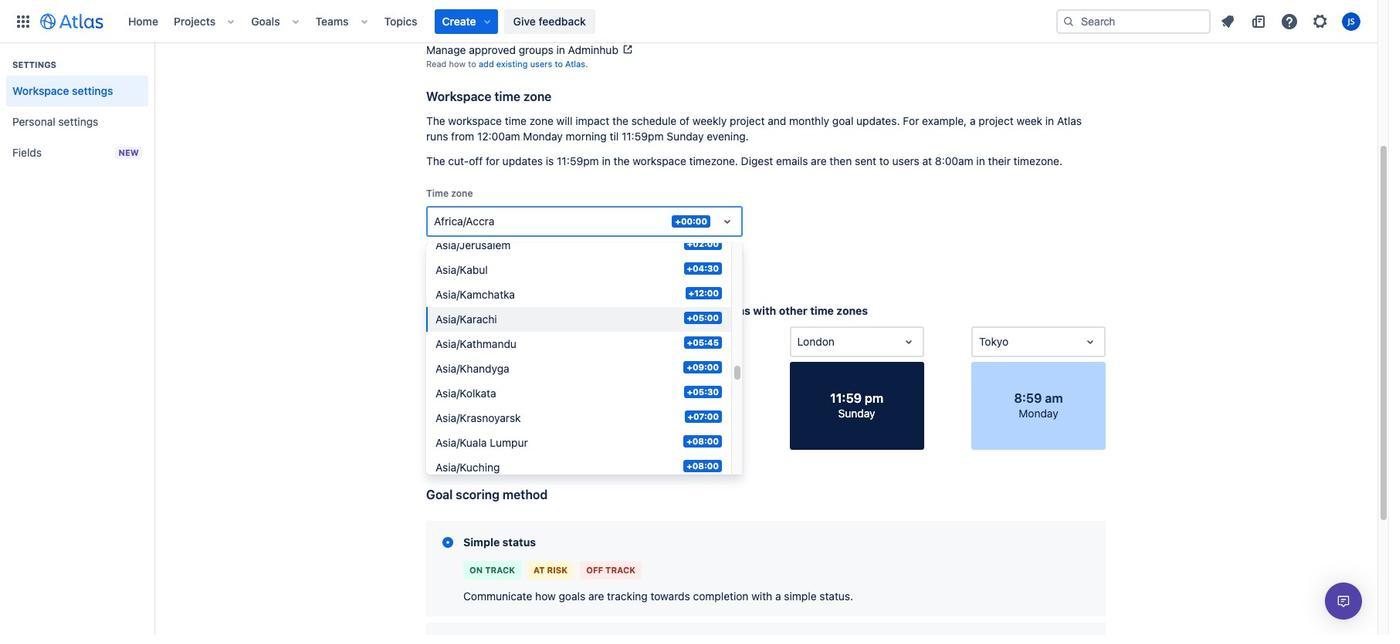 Task type: locate. For each thing, give the bounding box(es) containing it.
cancel button
[[476, 262, 529, 287]]

1 vertical spatial the
[[426, 154, 445, 168]]

1 vertical spatial off
[[620, 304, 635, 317]]

1 horizontal spatial of
[[680, 114, 690, 127]]

adminhub up the 'these'
[[576, 9, 626, 22]]

0 horizontal spatial are
[[589, 590, 604, 603]]

0 horizontal spatial monday
[[523, 130, 563, 143]]

0 horizontal spatial domains
[[519, 9, 561, 22]]

to left add
[[468, 59, 476, 69]]

11:59pm down schedule
[[622, 130, 664, 143]]

in up the addresses
[[564, 9, 573, 22]]

time zone
[[426, 188, 473, 199]]

2 pm from the left
[[681, 392, 700, 406]]

1 vertical spatial adminhub
[[568, 43, 619, 56]]

0 horizontal spatial of
[[575, 244, 583, 254]]

1 vertical spatial of
[[575, 244, 583, 254]]

1 vertical spatial africa/accra
[[650, 304, 716, 317]]

settings
[[12, 59, 56, 70]]

2 vertical spatial 11:59pm
[[509, 304, 555, 317]]

1 pm from the left
[[500, 392, 518, 406]]

None text field
[[798, 334, 801, 350], [979, 334, 982, 350], [798, 334, 801, 350], [979, 334, 982, 350]]

los angeles
[[434, 335, 495, 348]]

with
[[459, 25, 476, 35], [579, 25, 596, 35], [753, 304, 777, 317], [752, 590, 773, 603]]

the for the cut-off for updates is 11:59pm in the workspace timezone. digest emails are then sent to users at 8:00am in their timezone.
[[426, 154, 445, 168]]

atlas.
[[565, 59, 588, 69]]

1 horizontal spatial workspace
[[426, 90, 492, 103]]

0 vertical spatial domains
[[519, 9, 561, 22]]

read how to add existing users to atlas.
[[426, 59, 588, 69]]

pm for 7:59 pm
[[681, 392, 700, 406]]

addresses
[[535, 25, 577, 35]]

+05:00
[[687, 313, 719, 323]]

the up til
[[613, 114, 629, 127]]

manage up anyone
[[426, 9, 466, 22]]

how down "asia/kamchatka"
[[464, 304, 486, 317]]

emails
[[776, 154, 808, 168]]

workspace right "this"
[[603, 244, 646, 254]]

in down til
[[602, 154, 611, 168]]

to right sent
[[880, 154, 890, 168]]

sunday down 4:59
[[475, 407, 512, 420]]

1 horizontal spatial timezone.
[[1014, 154, 1063, 168]]

0 vertical spatial users
[[530, 59, 552, 69]]

11:59pm down morning
[[557, 154, 599, 168]]

off right cut
[[620, 304, 635, 317]]

1 horizontal spatial to
[[555, 59, 563, 69]]

a right example,
[[970, 114, 976, 127]]

workspace inside the workspace time zone will impact the schedule of weekly project and monthly goal updates. for example, a project week in atlas runs from 12:00am monday morning til 11:59pm sunday evening.
[[448, 114, 502, 127]]

create button
[[435, 9, 498, 34]]

1 vertical spatial will
[[464, 244, 478, 254]]

give feedback
[[513, 14, 586, 27]]

0 vertical spatial a
[[970, 114, 976, 127]]

manage for manage approved domains in adminhub anyone with verified email addresses with these domains can
[[426, 9, 466, 22]]

2 manage from the top
[[426, 43, 466, 56]]

1 vertical spatial settings
[[58, 115, 98, 128]]

save button
[[426, 262, 469, 287]]

asia/kuala lumpur
[[436, 436, 528, 450]]

1 vertical spatial 11:59pm
[[557, 154, 599, 168]]

adminhub for groups
[[568, 43, 619, 56]]

evening.
[[707, 130, 749, 143]]

approved up add
[[469, 43, 516, 56]]

1 the from the top
[[426, 114, 445, 127]]

settings for personal settings
[[58, 115, 98, 128]]

users down groups
[[530, 59, 552, 69]]

sunday
[[667, 130, 704, 143], [558, 304, 598, 317], [475, 407, 512, 420], [657, 407, 694, 420], [839, 407, 876, 420]]

tokyo
[[979, 335, 1009, 348]]

1 horizontal spatial monday
[[1019, 407, 1059, 420]]

changes will be applied for all users of this workspace
[[426, 244, 646, 254]]

personal
[[12, 115, 55, 128]]

pm inside 11:59 pm sunday
[[865, 392, 884, 406]]

a left simple
[[776, 590, 781, 603]]

time
[[495, 90, 521, 103], [505, 114, 527, 127], [811, 304, 834, 317]]

1 vertical spatial are
[[589, 590, 604, 603]]

1 vertical spatial zone
[[530, 114, 554, 127]]

+00:00
[[675, 216, 708, 226]]

asia/kabul
[[436, 263, 488, 277]]

project up evening.
[[730, 114, 765, 127]]

at
[[534, 565, 545, 575]]

the down "asia/kamchatka"
[[489, 304, 507, 317]]

2 timezone. from the left
[[1014, 154, 1063, 168]]

zone right time
[[451, 188, 473, 199]]

the
[[613, 114, 629, 127], [614, 154, 630, 168], [489, 304, 507, 317]]

0 vertical spatial adminhub
[[576, 9, 626, 22]]

these
[[598, 25, 621, 35]]

will left be
[[464, 244, 478, 254]]

1 vertical spatial +08:00
[[687, 461, 719, 471]]

sunday down 7:59
[[657, 407, 694, 420]]

Search field
[[1057, 9, 1211, 34]]

pm inside 4:59 pm sunday
[[500, 392, 518, 406]]

None text field
[[434, 214, 437, 229]]

0 horizontal spatial pm
[[500, 392, 518, 406]]

0 vertical spatial will
[[557, 114, 573, 127]]

off
[[586, 565, 603, 575]]

the inside the workspace time zone will impact the schedule of weekly project and monthly goal updates. for example, a project week in atlas runs from 12:00am monday morning til 11:59pm sunday evening.
[[426, 114, 445, 127]]

1 +08:00 from the top
[[687, 436, 719, 446]]

7:59 pm sunday
[[651, 392, 700, 420]]

2 track from the left
[[606, 565, 636, 575]]

switch to... image
[[14, 12, 32, 31]]

0 horizontal spatial for
[[486, 154, 500, 168]]

here's how the 11:59pm sunday cut off in africa/accra aligns with other time zones
[[426, 304, 868, 317]]

monday up is
[[523, 130, 563, 143]]

settings for workspace settings
[[72, 84, 113, 97]]

approved up verified
[[469, 9, 516, 22]]

time down read how to add existing users to atlas.
[[495, 90, 521, 103]]

+08:00
[[687, 436, 719, 446], [687, 461, 719, 471]]

africa/accra down +12:00
[[650, 304, 716, 317]]

adminhub for domains
[[576, 9, 626, 22]]

track right on
[[485, 565, 515, 575]]

pm inside 7:59 pm sunday
[[681, 392, 700, 406]]

topics link
[[380, 9, 422, 34]]

users left at
[[893, 154, 920, 168]]

2 horizontal spatial open image
[[1081, 333, 1100, 351]]

an external link image
[[622, 43, 634, 56]]

in left atlas
[[1046, 114, 1055, 127]]

digest
[[741, 154, 773, 168]]

11:59pm down cancel button
[[509, 304, 555, 317]]

settings up personal settings link
[[72, 84, 113, 97]]

1 vertical spatial approved
[[469, 43, 516, 56]]

workspace down schedule
[[633, 154, 687, 168]]

1 horizontal spatial domains
[[623, 25, 658, 35]]

adminhub
[[576, 9, 626, 22], [568, 43, 619, 56]]

1 vertical spatial how
[[464, 304, 486, 317]]

1 horizontal spatial project
[[979, 114, 1014, 127]]

off down from
[[469, 154, 483, 168]]

2 vertical spatial workspace
[[603, 244, 646, 254]]

0 vertical spatial of
[[680, 114, 690, 127]]

1 approved from the top
[[469, 9, 516, 22]]

pm up +07:00
[[681, 392, 700, 406]]

0 vertical spatial settings
[[72, 84, 113, 97]]

on track
[[470, 565, 515, 575]]

1 horizontal spatial africa/accra
[[650, 304, 716, 317]]

8:59
[[1015, 392, 1042, 406]]

1 manage from the top
[[426, 9, 466, 22]]

of left "this"
[[575, 244, 583, 254]]

of left weekly
[[680, 114, 690, 127]]

0 horizontal spatial off
[[469, 154, 483, 168]]

monday down 8:59
[[1019, 407, 1059, 420]]

0 horizontal spatial will
[[464, 244, 478, 254]]

zones
[[837, 304, 868, 317]]

0 vertical spatial workspace
[[448, 114, 502, 127]]

0 vertical spatial are
[[811, 154, 827, 168]]

from
[[451, 130, 474, 143]]

asia/kathmandu
[[436, 338, 517, 351]]

new
[[119, 148, 139, 158]]

for down 12:00am
[[486, 154, 500, 168]]

asia/khandyga
[[436, 362, 510, 375]]

sunday down weekly
[[667, 130, 704, 143]]

1 horizontal spatial will
[[557, 114, 573, 127]]

0 vertical spatial 11:59pm
[[622, 130, 664, 143]]

manage up read
[[426, 43, 466, 56]]

time right the other
[[811, 304, 834, 317]]

2 the from the top
[[426, 154, 445, 168]]

simple status
[[463, 536, 536, 549]]

zone up is
[[530, 114, 554, 127]]

+07:00
[[688, 412, 719, 422]]

2 approved from the top
[[469, 43, 516, 56]]

0 vertical spatial the
[[426, 114, 445, 127]]

workspace down read
[[426, 90, 492, 103]]

2 vertical spatial how
[[535, 590, 556, 603]]

workspace settings link
[[6, 76, 148, 107]]

0 horizontal spatial timezone.
[[689, 154, 738, 168]]

and
[[768, 114, 787, 127]]

banner containing home
[[0, 0, 1378, 43]]

the up runs
[[426, 114, 445, 127]]

0 vertical spatial manage
[[426, 9, 466, 22]]

group
[[6, 43, 148, 173]]

1 vertical spatial workspace
[[633, 154, 687, 168]]

7:59
[[651, 392, 678, 406]]

1 track from the left
[[485, 565, 515, 575]]

0 horizontal spatial africa/accra
[[434, 215, 495, 228]]

1 vertical spatial time
[[505, 114, 527, 127]]

0 horizontal spatial workspace
[[12, 84, 69, 97]]

time up 12:00am
[[505, 114, 527, 127]]

open image for 8:59 am
[[1081, 333, 1100, 351]]

pm right 4:59
[[500, 392, 518, 406]]

0 horizontal spatial open image
[[718, 212, 737, 231]]

manage
[[426, 9, 466, 22], [426, 43, 466, 56]]

sent
[[855, 154, 877, 168]]

workspace for workspace settings
[[12, 84, 69, 97]]

2 +08:00 from the top
[[687, 461, 719, 471]]

manage inside manage approved domains in adminhub anyone with verified email addresses with these domains can
[[426, 9, 466, 22]]

africa/accra up asia/jerusalem
[[434, 215, 495, 228]]

goals
[[251, 14, 280, 27]]

open image
[[718, 212, 737, 231], [900, 333, 918, 351], [1081, 333, 1100, 351]]

0 vertical spatial monday
[[523, 130, 563, 143]]

existing
[[497, 59, 528, 69]]

0 vertical spatial africa/accra
[[434, 215, 495, 228]]

users right all
[[550, 244, 572, 254]]

1 horizontal spatial off
[[620, 304, 635, 317]]

approved inside manage approved domains in adminhub anyone with verified email addresses with these domains can
[[469, 9, 516, 22]]

risk
[[547, 565, 568, 575]]

sunday inside 11:59 pm sunday
[[839, 407, 876, 420]]

settings down workspace settings link at the left top
[[58, 115, 98, 128]]

how for goals
[[535, 590, 556, 603]]

help image
[[1281, 12, 1299, 31]]

weekly
[[693, 114, 727, 127]]

+08:00 for asia/kuching
[[687, 461, 719, 471]]

will up morning
[[557, 114, 573, 127]]

workspace up from
[[448, 114, 502, 127]]

2 horizontal spatial 11:59pm
[[622, 130, 664, 143]]

1 vertical spatial monday
[[1019, 407, 1059, 420]]

+04:30
[[687, 263, 719, 273]]

+05:45
[[687, 338, 719, 348]]

0 vertical spatial how
[[449, 59, 466, 69]]

0 vertical spatial for
[[486, 154, 500, 168]]

0 vertical spatial +08:00
[[687, 436, 719, 446]]

1 horizontal spatial pm
[[681, 392, 700, 406]]

are right the goals
[[589, 590, 604, 603]]

pm for 11:59 pm
[[865, 392, 884, 406]]

3 pm from the left
[[865, 392, 884, 406]]

adminhub inside manage approved domains in adminhub anyone with verified email addresses with these domains can
[[576, 9, 626, 22]]

timezone. right their
[[1014, 154, 1063, 168]]

the inside the workspace time zone will impact the schedule of weekly project and monthly goal updates. for example, a project week in atlas runs from 12:00am monday morning til 11:59pm sunday evening.
[[613, 114, 629, 127]]

of
[[680, 114, 690, 127], [575, 244, 583, 254]]

can
[[660, 25, 675, 35]]

with left the other
[[753, 304, 777, 317]]

for left all
[[525, 244, 536, 254]]

1 horizontal spatial are
[[811, 154, 827, 168]]

sunday down 11:59
[[839, 407, 876, 420]]

0 vertical spatial off
[[469, 154, 483, 168]]

1 vertical spatial domains
[[623, 25, 658, 35]]

0 horizontal spatial to
[[468, 59, 476, 69]]

personal settings link
[[6, 107, 148, 137]]

to left atlas. in the top left of the page
[[555, 59, 563, 69]]

2 horizontal spatial pm
[[865, 392, 884, 406]]

adminhub up atlas. in the top left of the page
[[568, 43, 619, 56]]

banner
[[0, 0, 1378, 43]]

0 horizontal spatial track
[[485, 565, 515, 575]]

are left then
[[811, 154, 827, 168]]

add existing users to atlas. link
[[479, 59, 588, 69]]

zone down add existing users to atlas. link
[[524, 90, 552, 103]]

1 horizontal spatial a
[[970, 114, 976, 127]]

the down til
[[614, 154, 630, 168]]

create
[[442, 14, 476, 27]]

1 horizontal spatial track
[[606, 565, 636, 575]]

2 horizontal spatial to
[[880, 154, 890, 168]]

zone
[[524, 90, 552, 103], [530, 114, 554, 127], [451, 188, 473, 199]]

updates
[[503, 154, 543, 168]]

in
[[564, 9, 573, 22], [557, 43, 565, 56], [1046, 114, 1055, 127], [602, 154, 611, 168], [977, 154, 985, 168], [638, 304, 648, 317]]

with left simple
[[752, 590, 773, 603]]

workspace down settings
[[12, 84, 69, 97]]

track right off
[[606, 565, 636, 575]]

los
[[434, 335, 452, 348]]

sunday inside 4:59 pm sunday
[[475, 407, 512, 420]]

in right cut
[[638, 304, 648, 317]]

workspace time zone
[[426, 90, 552, 103]]

the left 'cut-' in the top left of the page
[[426, 154, 445, 168]]

project left week
[[979, 114, 1014, 127]]

4:59
[[469, 392, 497, 406]]

how right read
[[449, 59, 466, 69]]

africa/accra
[[434, 215, 495, 228], [650, 304, 716, 317]]

pm right 11:59
[[865, 392, 884, 406]]

2 vertical spatial time
[[811, 304, 834, 317]]

1 vertical spatial manage
[[426, 43, 466, 56]]

2 project from the left
[[979, 114, 1014, 127]]

0 vertical spatial approved
[[469, 9, 516, 22]]

workspace for workspace time zone
[[426, 90, 492, 103]]

monday inside the workspace time zone will impact the schedule of weekly project and monthly goal updates. for example, a project week in atlas runs from 12:00am monday morning til 11:59pm sunday evening.
[[523, 130, 563, 143]]

how left the goals
[[535, 590, 556, 603]]

how
[[449, 59, 466, 69], [464, 304, 486, 317], [535, 590, 556, 603]]

0 horizontal spatial a
[[776, 590, 781, 603]]

0 horizontal spatial project
[[730, 114, 765, 127]]

cut
[[600, 304, 617, 317]]

workspace for the cut-off for updates is 11:59pm in the workspace timezone. digest emails are then sent to users at 8:00am in their timezone.
[[633, 154, 687, 168]]

asia/jerusalem
[[436, 239, 511, 252]]

1 horizontal spatial open image
[[900, 333, 918, 351]]

asia/kuala
[[436, 436, 487, 450]]

sunday inside 7:59 pm sunday
[[657, 407, 694, 420]]

0 vertical spatial the
[[613, 114, 629, 127]]

1 horizontal spatial for
[[525, 244, 536, 254]]

how for to
[[449, 59, 466, 69]]

timezone. down evening.
[[689, 154, 738, 168]]

status.
[[820, 590, 854, 603]]



Task type: vqa. For each thing, say whether or not it's contained in the screenshot.
towards
yes



Task type: describe. For each thing, give the bounding box(es) containing it.
am
[[1045, 392, 1063, 406]]

1 project from the left
[[730, 114, 765, 127]]

home
[[128, 14, 158, 27]]

til
[[610, 130, 619, 143]]

2 vertical spatial zone
[[451, 188, 473, 199]]

in left their
[[977, 154, 985, 168]]

then
[[830, 154, 852, 168]]

sunday inside the workspace time zone will impact the schedule of weekly project and monthly goal updates. for example, a project week in atlas runs from 12:00am monday morning til 11:59pm sunday evening.
[[667, 130, 704, 143]]

1 timezone. from the left
[[689, 154, 738, 168]]

fields
[[12, 146, 42, 159]]

goals
[[559, 590, 586, 603]]

workspace settings
[[12, 84, 113, 97]]

goal
[[833, 114, 854, 127]]

of inside the workspace time zone will impact the schedule of weekly project and monthly goal updates. for example, a project week in atlas runs from 12:00am monday morning til 11:59pm sunday evening.
[[680, 114, 690, 127]]

manage approved domains in adminhub link
[[426, 9, 641, 22]]

monthly
[[790, 114, 830, 127]]

teams
[[316, 14, 349, 27]]

week
[[1017, 114, 1043, 127]]

manage approved groups in adminhub
[[426, 43, 619, 56]]

zone inside the workspace time zone will impact the schedule of weekly project and monthly goal updates. for example, a project week in atlas runs from 12:00am monday morning til 11:59pm sunday evening.
[[530, 114, 554, 127]]

0 vertical spatial time
[[495, 90, 521, 103]]

completion
[[693, 590, 749, 603]]

open intercom messenger image
[[1335, 592, 1353, 611]]

atlas
[[1057, 114, 1082, 127]]

asia/krasnoyarsk
[[436, 412, 521, 425]]

towards
[[651, 590, 690, 603]]

projects
[[174, 14, 216, 27]]

aligns
[[719, 304, 751, 317]]

monday inside 8:59 am monday
[[1019, 407, 1059, 420]]

email
[[511, 25, 532, 35]]

their
[[988, 154, 1011, 168]]

in inside the workspace time zone will impact the schedule of weekly project and monthly goal updates. for example, a project week in atlas runs from 12:00am monday morning til 11:59pm sunday evening.
[[1046, 114, 1055, 127]]

1 vertical spatial users
[[893, 154, 920, 168]]

2 vertical spatial the
[[489, 304, 507, 317]]

11:59pm inside the workspace time zone will impact the schedule of weekly project and monthly goal updates. for example, a project week in atlas runs from 12:00am monday morning til 11:59pm sunday evening.
[[622, 130, 664, 143]]

the cut-off for updates is 11:59pm in the workspace timezone. digest emails are then sent to users at 8:00am in their timezone.
[[426, 154, 1063, 168]]

approved for domains
[[469, 9, 516, 22]]

8:00am
[[935, 154, 974, 168]]

updates.
[[857, 114, 900, 127]]

2 vertical spatial users
[[550, 244, 572, 254]]

with right anyone
[[459, 25, 476, 35]]

+08:00 for asia/kuala lumpur
[[687, 436, 719, 446]]

pm for 4:59 pm
[[500, 392, 518, 406]]

goal
[[426, 488, 453, 502]]

sunday for 11:59 pm
[[839, 407, 876, 420]]

be
[[480, 244, 490, 254]]

11:59 pm sunday
[[831, 392, 884, 420]]

verified
[[478, 25, 509, 35]]

manage for manage approved groups in adminhub
[[426, 43, 466, 56]]

top element
[[9, 0, 1057, 43]]

0 vertical spatial zone
[[524, 90, 552, 103]]

morning
[[566, 130, 607, 143]]

track for on track
[[485, 565, 515, 575]]

schedule
[[632, 114, 677, 127]]

asia/kolkata
[[436, 387, 496, 400]]

tracking
[[607, 590, 648, 603]]

give feedback button
[[504, 9, 595, 34]]

status
[[503, 536, 536, 549]]

example,
[[922, 114, 967, 127]]

angeles
[[455, 335, 495, 348]]

how for the
[[464, 304, 486, 317]]

this
[[585, 244, 600, 254]]

add
[[479, 59, 494, 69]]

simple
[[463, 536, 500, 549]]

teams link
[[311, 9, 353, 34]]

communicate how goals are tracking towards completion with a simple status.
[[463, 590, 854, 603]]

open image
[[718, 333, 736, 351]]

off track
[[586, 565, 636, 575]]

workspace for changes will be applied for all users of this workspace
[[603, 244, 646, 254]]

at risk
[[534, 565, 568, 575]]

search image
[[1063, 15, 1075, 27]]

+09:00
[[687, 362, 719, 372]]

manage approved domains in adminhub anyone with verified email addresses with these domains can
[[426, 9, 677, 35]]

in inside manage approved domains in adminhub anyone with verified email addresses with these domains can
[[564, 9, 573, 22]]

sunday for 7:59 pm
[[657, 407, 694, 420]]

cancel
[[485, 267, 520, 280]]

sunday left cut
[[558, 304, 598, 317]]

the for the workspace time zone will impact the schedule of weekly project and monthly goal updates. for example, a project week in atlas runs from 12:00am monday morning til 11:59pm sunday evening.
[[426, 114, 445, 127]]

all
[[539, 244, 548, 254]]

sunday for 4:59 pm
[[475, 407, 512, 420]]

track for off track
[[606, 565, 636, 575]]

other
[[779, 304, 808, 317]]

lumpur
[[490, 436, 528, 450]]

+02:00
[[687, 239, 719, 249]]

cut-
[[448, 154, 469, 168]]

account image
[[1343, 12, 1361, 31]]

8:59 am monday
[[1015, 392, 1063, 420]]

feedback
[[539, 14, 586, 27]]

time
[[426, 188, 449, 199]]

11:59
[[831, 392, 862, 406]]

at
[[923, 154, 932, 168]]

in down the addresses
[[557, 43, 565, 56]]

12:00am
[[477, 130, 520, 143]]

notifications image
[[1219, 12, 1237, 31]]

time inside the workspace time zone will impact the schedule of weekly project and monthly goal updates. for example, a project week in atlas runs from 12:00am monday morning til 11:59pm sunday evening.
[[505, 114, 527, 127]]

groups
[[519, 43, 554, 56]]

open image for 11:59 pm
[[900, 333, 918, 351]]

1 vertical spatial a
[[776, 590, 781, 603]]

read
[[426, 59, 447, 69]]

here's
[[426, 304, 462, 317]]

topics
[[384, 14, 418, 27]]

a inside the workspace time zone will impact the schedule of weekly project and monthly goal updates. for example, a project week in atlas runs from 12:00am monday morning til 11:59pm sunday evening.
[[970, 114, 976, 127]]

will inside the workspace time zone will impact the schedule of weekly project and monthly goal updates. for example, a project week in atlas runs from 12:00am monday morning til 11:59pm sunday evening.
[[557, 114, 573, 127]]

settings image
[[1312, 12, 1330, 31]]

1 vertical spatial for
[[525, 244, 536, 254]]

asia/kamchatka
[[436, 288, 515, 301]]

save
[[436, 267, 460, 280]]

with left the 'these'
[[579, 25, 596, 35]]

projects link
[[169, 9, 220, 34]]

runs
[[426, 130, 448, 143]]

0 horizontal spatial 11:59pm
[[509, 304, 555, 317]]

approved for groups
[[469, 43, 516, 56]]

1 vertical spatial the
[[614, 154, 630, 168]]

1 horizontal spatial 11:59pm
[[557, 154, 599, 168]]

goal scoring method
[[426, 488, 548, 502]]

london
[[798, 335, 835, 348]]

simple
[[784, 590, 817, 603]]

for
[[903, 114, 920, 127]]

group containing workspace settings
[[6, 43, 148, 173]]

+05:30
[[687, 387, 719, 397]]



